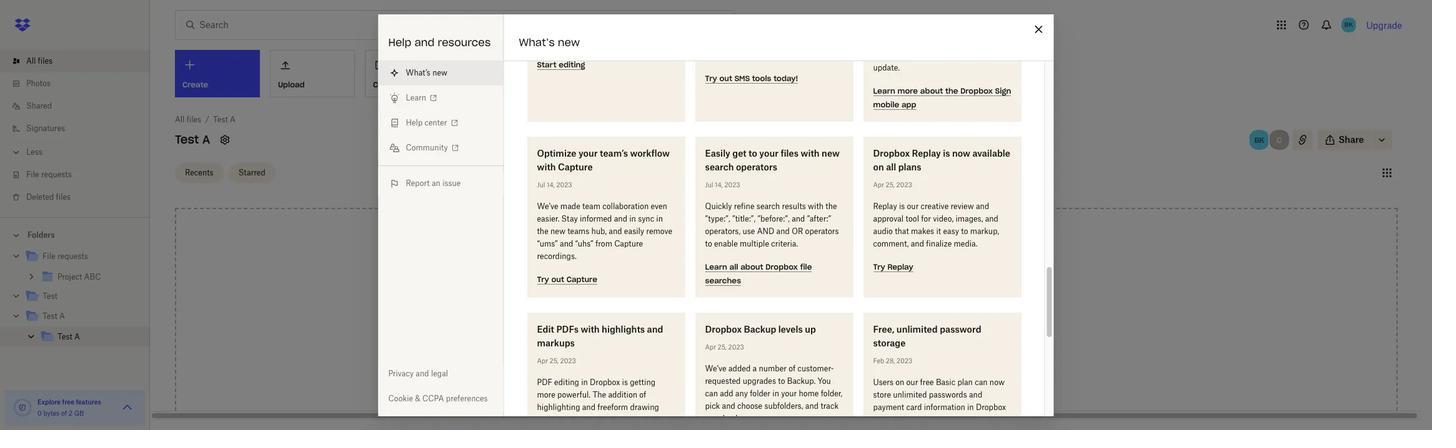Task type: describe. For each thing, give the bounding box(es) containing it.
new inside 'easily get to your files with new search operators'
[[822, 148, 840, 158]]

free inside 'explore free features 0 bytes of 2 gb'
[[62, 399, 74, 406]]

of inside pdf editing in dropbox is getting more powerful. the addition of highlighting and freeform drawing tools let you bring attention to exactly where you need it.
[[639, 390, 646, 400]]

resources
[[438, 36, 491, 48]]

we've made team collaboration even easier. stay informed and in sync in the new teams hub, and easily remove "ums" and "uhs" from capture recordings.
[[537, 202, 672, 261]]

capture inside the we've made team collaboration even easier. stay informed and in sync in the new teams hub, and easily remove "ums" and "uhs" from capture recordings.
[[614, 239, 643, 248]]

0 horizontal spatial all files link
[[10, 50, 150, 73]]

pdf
[[537, 378, 552, 387]]

here
[[776, 332, 795, 343]]

privacy and legal link
[[378, 362, 503, 387]]

start
[[537, 60, 556, 69]]

0 horizontal spatial notifications
[[873, 38, 917, 47]]

the inside "quickly refine search results with the "type:", "title:", "before:",  and "after:" operators, use and and or operators to enable multiple criteria."
[[826, 202, 837, 211]]

an
[[432, 178, 441, 188]]

more ways to add content
[[731, 409, 842, 419]]

about for more
[[920, 86, 943, 95]]

drop files here to upload, or use the 'upload' button
[[733, 332, 840, 356]]

all files / test a
[[175, 115, 236, 124]]

2 vertical spatial capture
[[566, 275, 597, 284]]

try replay
[[873, 262, 913, 272]]

0
[[38, 410, 42, 418]]

we've for optimize your team's workflow with capture
[[537, 202, 558, 211]]

need
[[575, 428, 593, 431]]

pdfs
[[556, 324, 578, 335]]

features
[[76, 399, 101, 406]]

pdf editing in dropbox is getting more powerful. the addition of highlighting and freeform drawing tools let you bring attention to exactly where you need it.
[[537, 378, 671, 431]]

refine
[[734, 202, 754, 211]]

community link
[[378, 135, 503, 160]]

"type:",
[[705, 214, 730, 223]]

ccpa
[[423, 394, 444, 403]]

dropbox backup levels up
[[705, 324, 816, 335]]

easily
[[705, 148, 730, 158]]

1 vertical spatial test a link
[[25, 309, 140, 326]]

/
[[205, 115, 209, 124]]

and up images,
[[976, 202, 989, 211]]

drop
[[733, 332, 754, 343]]

2023 for your
[[556, 181, 572, 188]]

to right ways
[[779, 409, 788, 419]]

deleted files
[[26, 193, 71, 202]]

from
[[595, 239, 612, 248]]

and up "or"
[[792, 214, 805, 223]]

free, unlimited password storage
[[873, 324, 981, 348]]

dropbox inside learn more about the dropbox sign mobile app
[[960, 86, 993, 95]]

and down home
[[805, 402, 819, 411]]

feb
[[873, 357, 884, 365]]

share
[[1339, 134, 1364, 145]]

new inside the we've made team collaboration even easier. stay informed and in sync in the new teams hub, and easily remove "ums" and "uhs" from capture recordings.
[[550, 227, 565, 236]]

report an issue
[[406, 178, 461, 188]]

0 vertical spatial test a
[[175, 133, 210, 147]]

on inside users on our free basic plan can now store unlimited passwords and payment card information in dropbox passwords and sync across three devices.
[[895, 378, 904, 387]]

and up criteria.
[[776, 227, 790, 236]]

what's new button
[[378, 60, 503, 85]]

replay for try
[[887, 262, 913, 272]]

sign inside you'll always be on top of your signatures workflows with real-time notifications in the sign mobile app. receive push notifications for every update.
[[941, 38, 958, 47]]

criteria.
[[771, 239, 798, 248]]

tools for to
[[786, 13, 803, 22]]

your inside the optimize your team's workflow with capture
[[578, 148, 598, 158]]

yen.
[[814, 50, 829, 60]]

audio
[[873, 227, 893, 236]]

even
[[651, 202, 667, 211]]

folder,
[[821, 389, 842, 398]]

apr 25, 2023 for dropbox backup levels up
[[705, 343, 744, 351]]

0 vertical spatial requests
[[41, 170, 72, 179]]

group containing file requests
[[0, 244, 150, 356]]

today!
[[774, 73, 798, 83]]

operators inside 'easily get to your files with new search operators'
[[736, 162, 777, 172]]

to inside 'easily get to your files with new search operators'
[[748, 148, 757, 158]]

recents button
[[175, 163, 224, 183]]

shared
[[26, 101, 52, 111]]

and down pound,
[[764, 50, 777, 60]]

0 vertical spatial test a link
[[213, 114, 236, 126]]

folders button
[[0, 226, 150, 244]]

basic
[[936, 378, 955, 387]]

jul 14, 2023 for easily get to your files with new search operators
[[705, 181, 740, 188]]

and down collaboration
[[614, 214, 627, 223]]

and down plan
[[969, 390, 982, 400]]

be
[[920, 13, 929, 22]]

all for all files
[[26, 56, 36, 66]]

more inside learn more about the dropbox sign mobile app
[[898, 86, 918, 95]]

use inside drop files here to upload, or use the 'upload' button
[[744, 346, 759, 356]]

2 vertical spatial test a
[[58, 333, 80, 342]]

explore
[[38, 399, 61, 406]]

powerful.
[[557, 390, 590, 400]]

0 vertical spatial what's new
[[519, 36, 580, 48]]

0 vertical spatial try
[[705, 73, 717, 83]]

learn for learn all about dropbox file searches
[[705, 262, 727, 272]]

customer-
[[798, 364, 834, 373]]

currencies
[[755, 25, 792, 35]]

apr 25, 2023 for dropbox replay is now available on all plans
[[873, 181, 912, 188]]

jul for optimize your team's workflow with capture
[[537, 181, 545, 188]]

to inside we've added a number of customer- requested upgrades to backup. you can add any folder in your home folder, pick and choose subfolders, and track your backup progress.
[[778, 377, 785, 386]]

media.
[[954, 239, 978, 248]]

starred button
[[229, 163, 276, 183]]

in up 'easily'
[[629, 214, 636, 223]]

where
[[537, 428, 559, 431]]

quickly refine search results with the "type:", "title:", "before:",  and "after:" operators, use and and or operators to enable multiple criteria.
[[705, 202, 839, 248]]

british
[[727, 38, 751, 47]]

dropbox inside pdf editing in dropbox is getting more powerful. the addition of highlighting and freeform drawing tools let you bring attention to exactly where you need it.
[[590, 378, 620, 387]]

pound,
[[753, 38, 777, 47]]

receive
[[873, 50, 901, 60]]

file
[[800, 262, 812, 272]]

to inside "quickly refine search results with the "type:", "title:", "before:",  and "after:" operators, use and and or operators to enable multiple criteria."
[[705, 239, 712, 248]]

help and resources dialog
[[378, 0, 1054, 431]]

dropbox inside dropbox replay is now available on all plans
[[873, 148, 910, 158]]

sms for out
[[734, 73, 750, 83]]

in up remove
[[656, 214, 663, 223]]

creative
[[921, 202, 949, 211]]

and right hub,
[[609, 227, 622, 236]]

capture inside the optimize your team's workflow with capture
[[558, 162, 593, 172]]

easily
[[624, 227, 644, 236]]

highlighting
[[537, 403, 580, 412]]

file inside group
[[43, 252, 55, 261]]

start editing link
[[537, 58, 585, 70]]

file requests inside list
[[26, 170, 72, 179]]

made
[[560, 202, 580, 211]]

with inside 'easily get to your files with new search operators'
[[801, 148, 819, 158]]

the inside you'll always be on top of your signatures workflows with real-time notifications in the sign mobile app. receive push notifications for every update.
[[928, 38, 939, 47]]

all for all files / test a
[[175, 115, 185, 124]]

storage
[[873, 338, 906, 348]]

sync inside users on our free basic plan can now store unlimited passwords and payment card information in dropbox passwords and sync across three devices.
[[929, 415, 945, 425]]

subfolders,
[[764, 402, 803, 411]]

sync inside the we've made team collaboration even easier. stay informed and in sync in the new teams hub, and easily remove "ums" and "uhs" from capture recordings.
[[638, 214, 654, 223]]

on inside dropbox replay is now available on all plans
[[873, 162, 884, 172]]

progress.
[[751, 414, 783, 423]]

less image
[[10, 146, 23, 159]]

to inside pdf editing in dropbox is getting more powerful. the addition of highlighting and freeform drawing tools let you bring attention to exactly where you need it.
[[637, 415, 644, 425]]

try out sms tools today!
[[705, 73, 798, 83]]

25, for dropbox backup levels up
[[718, 343, 727, 351]]

shared link
[[10, 95, 150, 118]]

and inside pdf editing in dropbox is getting more powerful. the addition of highlighting and freeform drawing tools let you bring attention to exactly where you need it.
[[582, 403, 595, 412]]

learn more about the dropbox sign mobile app link
[[873, 85, 1011, 110]]

sms for expanding
[[766, 13, 784, 22]]

more inside "we're expanding sms tools to more countries and currencies including the great british pound, australian dollar, canadian dollar, and japanese yen."
[[814, 13, 833, 22]]

sign inside learn more about the dropbox sign mobile app
[[995, 86, 1011, 95]]

is inside replay is our creative review and approval tool for video, images, and audio that makes it easy to markup, comment, and finalize media.
[[899, 202, 905, 211]]

try for optimize your team's workflow with capture
[[537, 275, 549, 284]]

1 horizontal spatial dollar,
[[818, 38, 839, 47]]

and up backup
[[722, 402, 735, 411]]

what's new inside button
[[406, 68, 448, 77]]

what's inside button
[[406, 68, 431, 77]]

privacy and legal
[[388, 369, 448, 378]]

in inside users on our free basic plan can now store unlimited passwords and payment card information in dropbox passwords and sync across three devices.
[[967, 403, 974, 412]]

2 vertical spatial test a link
[[40, 329, 140, 346]]

tools for today!
[[752, 73, 771, 83]]

get
[[732, 148, 746, 158]]

unlimited inside users on our free basic plan can now store unlimited passwords and payment card information in dropbox passwords and sync across three devices.
[[893, 390, 927, 400]]

files for all files
[[38, 56, 53, 66]]

workflow
[[630, 148, 670, 158]]

try replay link
[[873, 261, 913, 272]]

number
[[759, 364, 787, 373]]

all inside dropbox replay is now available on all plans
[[886, 162, 896, 172]]

create
[[373, 80, 399, 89]]

bring
[[582, 415, 601, 425]]

1 vertical spatial add
[[790, 409, 806, 419]]

the inside "we're expanding sms tools to more countries and currencies including the great british pound, australian dollar, canadian dollar, and japanese yen."
[[830, 25, 841, 35]]

hub,
[[591, 227, 607, 236]]

upgrade link
[[1367, 20, 1403, 30]]

markups
[[537, 338, 575, 348]]

1 vertical spatial you
[[561, 428, 573, 431]]

of inside we've added a number of customer- requested upgrades to backup. you can add any folder in your home folder, pick and choose subfolders, and track your backup progress.
[[789, 364, 796, 373]]

dropbox up or
[[705, 324, 742, 335]]

center
[[425, 118, 447, 127]]

14, for easily get to your files with new search operators
[[715, 181, 723, 188]]

jul 14, 2023 for optimize your team's workflow with capture
[[537, 181, 572, 188]]

update.
[[873, 63, 900, 72]]

backup
[[723, 414, 749, 423]]

mobile inside you'll always be on top of your signatures workflows with real-time notifications in the sign mobile app. receive push notifications for every update.
[[960, 38, 984, 47]]

replay is our creative review and approval tool for video, images, and audio that makes it easy to markup, comment, and finalize media.
[[873, 202, 999, 248]]

more inside pdf editing in dropbox is getting more powerful. the addition of highlighting and freeform drawing tools let you bring attention to exactly where you need it.
[[537, 390, 555, 400]]

1 vertical spatial test a
[[43, 312, 65, 321]]

and down expanding
[[740, 25, 753, 35]]

for inside you'll always be on top of your signatures workflows with real-time notifications in the sign mobile app. receive push notifications for every update.
[[968, 50, 978, 60]]

or
[[733, 346, 742, 356]]

quota usage element
[[13, 398, 33, 418]]

with inside you'll always be on top of your signatures workflows with real-time notifications in the sign mobile app. receive push notifications for every update.
[[951, 25, 967, 35]]

passwords
[[873, 415, 911, 425]]

28,
[[886, 357, 895, 365]]

all inside learn all about dropbox file searches
[[729, 262, 738, 272]]

with inside edit pdfs with highlights and markups
[[581, 324, 599, 335]]

it.
[[595, 428, 602, 431]]

feb 28, 2023
[[873, 357, 912, 365]]

to inside replay is our creative review and approval tool for video, images, and audio that makes it easy to markup, comment, and finalize media.
[[961, 227, 968, 236]]

your inside 'easily get to your files with new search operators'
[[759, 148, 778, 158]]

to inside "we're expanding sms tools to more countries and currencies including the great british pound, australian dollar, canadian dollar, and japanese yen."
[[805, 13, 812, 22]]

time
[[985, 25, 1001, 35]]

the inside drop files here to upload, or use the 'upload' button
[[761, 346, 774, 356]]

replay for dropbox
[[912, 148, 941, 158]]

and up markup,
[[985, 214, 998, 223]]

create folder
[[373, 80, 424, 89]]

out for sms
[[719, 73, 732, 83]]

to inside drop files here to upload, or use the 'upload' button
[[798, 332, 806, 343]]



Task type: locate. For each thing, give the bounding box(es) containing it.
our for unlimited
[[906, 378, 918, 387]]

2023 down plans
[[896, 181, 912, 188]]

of inside 'explore free features 0 bytes of 2 gb'
[[61, 410, 67, 418]]

with up "after:"
[[808, 202, 823, 211]]

1 jul 14, 2023 from the left
[[537, 181, 572, 188]]

1 vertical spatial all files link
[[175, 114, 201, 126]]

with down optimize
[[537, 162, 556, 172]]

0 horizontal spatial free
[[62, 399, 74, 406]]

gb
[[74, 410, 84, 418]]

sms down canadian
[[734, 73, 750, 83]]

1 horizontal spatial on
[[895, 378, 904, 387]]

tools left today!
[[752, 73, 771, 83]]

editing up powerful.
[[554, 378, 579, 387]]

1 horizontal spatial free
[[920, 378, 934, 387]]

0 horizontal spatial all
[[729, 262, 738, 272]]

search inside "quickly refine search results with the "type:", "title:", "before:",  and "after:" operators, use and and or operators to enable multiple criteria."
[[756, 202, 780, 211]]

and inside edit pdfs with highlights and markups
[[647, 324, 663, 335]]

2023 for backup
[[728, 343, 744, 351]]

on right be
[[931, 13, 940, 22]]

1 vertical spatial all
[[175, 115, 185, 124]]

to left the enable
[[705, 239, 712, 248]]

of right top
[[956, 13, 963, 22]]

button
[[812, 346, 840, 356]]

your left team's
[[578, 148, 598, 158]]

unlimited
[[896, 324, 938, 335], [893, 390, 927, 400]]

plans
[[898, 162, 921, 172]]

in up subfolders,
[[772, 389, 779, 398]]

dollar, up yen.
[[818, 38, 839, 47]]

folder down upgrades
[[750, 389, 770, 398]]

that
[[895, 227, 909, 236]]

1 horizontal spatial mobile
[[960, 38, 984, 47]]

to up including
[[805, 13, 812, 22]]

add down home
[[790, 409, 806, 419]]

is
[[943, 148, 950, 158], [899, 202, 905, 211], [622, 378, 628, 387]]

out down canadian
[[719, 73, 732, 83]]

optimize your team's workflow with capture
[[537, 148, 670, 172]]

use inside "quickly refine search results with the "type:", "title:", "before:",  and "after:" operators, use and and or operators to enable multiple criteria."
[[742, 227, 755, 236]]

use right or
[[744, 346, 759, 356]]

across
[[947, 415, 970, 425]]

tools up including
[[786, 13, 803, 22]]

editing inside 'link'
[[559, 60, 585, 69]]

2 vertical spatial apr 25, 2023
[[537, 357, 576, 365]]

folder inside we've added a number of customer- requested upgrades to backup. you can add any folder in your home folder, pick and choose subfolders, and track your backup progress.
[[750, 389, 770, 398]]

0 vertical spatial free
[[920, 378, 934, 387]]

2023 for unlimited
[[897, 357, 912, 365]]

1 horizontal spatial notifications
[[922, 50, 966, 60]]

notifications down workflows
[[922, 50, 966, 60]]

your inside you'll always be on top of your signatures workflows with real-time notifications in the sign mobile app. receive push notifications for every update.
[[965, 13, 980, 22]]

for up makes
[[921, 214, 931, 223]]

1 vertical spatial on
[[873, 162, 884, 172]]

add down requested
[[720, 389, 733, 398]]

out down recordings.
[[551, 275, 564, 284]]

about for all
[[740, 262, 763, 272]]

content
[[809, 409, 842, 419]]

you right let
[[567, 415, 580, 425]]

ways
[[756, 409, 777, 419]]

25, left or
[[718, 343, 727, 351]]

learn for learn more about the dropbox sign mobile app
[[873, 86, 895, 95]]

1 vertical spatial notifications
[[922, 50, 966, 60]]

capture down optimize
[[558, 162, 593, 172]]

on right users
[[895, 378, 904, 387]]

about inside learn more about the dropbox sign mobile app
[[920, 86, 943, 95]]

2 vertical spatial tools
[[537, 415, 554, 425]]

cookie & ccpa preferences
[[388, 394, 488, 403]]

comment,
[[873, 239, 909, 248]]

1 horizontal spatial add
[[790, 409, 806, 419]]

help center
[[406, 118, 447, 127]]

the inside learn more about the dropbox sign mobile app
[[945, 86, 958, 95]]

and right highlights
[[647, 324, 663, 335]]

14, for optimize your team's workflow with capture
[[547, 181, 555, 188]]

learn down create folder
[[406, 93, 426, 102]]

top
[[942, 13, 954, 22]]

2023 up made
[[556, 181, 572, 188]]

to up media.
[[961, 227, 968, 236]]

all files list item
[[0, 50, 150, 73]]

1 vertical spatial about
[[740, 262, 763, 272]]

1 horizontal spatial apr
[[705, 343, 716, 351]]

editing
[[559, 60, 585, 69], [554, 378, 579, 387]]

1 vertical spatial now
[[990, 378, 1005, 387]]

1 horizontal spatial sync
[[929, 415, 945, 425]]

2 horizontal spatial learn
[[873, 86, 895, 95]]

we've up requested
[[705, 364, 726, 373]]

editing inside pdf editing in dropbox is getting more powerful. the addition of highlighting and freeform drawing tools let you bring attention to exactly where you need it.
[[554, 378, 579, 387]]

files inside 'easily get to your files with new search operators'
[[781, 148, 799, 158]]

and up bring
[[582, 403, 595, 412]]

1 vertical spatial try
[[873, 262, 885, 272]]

tools
[[786, 13, 803, 22], [752, 73, 771, 83], [537, 415, 554, 425]]

0 horizontal spatial 25,
[[549, 357, 558, 365]]

all files link up shared link
[[10, 50, 150, 73]]

1 vertical spatial sign
[[995, 86, 1011, 95]]

0 vertical spatial 25,
[[886, 181, 895, 188]]

of down 'getting'
[[639, 390, 646, 400]]

we're expanding sms tools to more countries and currencies including the great british pound, australian dollar, canadian dollar, and japanese yen.
[[705, 13, 841, 60]]

in
[[919, 38, 926, 47], [629, 214, 636, 223], [656, 214, 663, 223], [581, 378, 588, 387], [772, 389, 779, 398], [967, 403, 974, 412]]

on inside you'll always be on top of your signatures workflows with real-time notifications in the sign mobile app. receive push notifications for every update.
[[931, 13, 940, 22]]

apr 25, 2023 down markups in the bottom of the page
[[537, 357, 576, 365]]

0 horizontal spatial what's
[[406, 68, 431, 77]]

sms up the currencies
[[766, 13, 784, 22]]

0 vertical spatial capture
[[558, 162, 593, 172]]

tool
[[906, 214, 919, 223]]

try out sms tools today! link
[[705, 72, 798, 83]]

0 horizontal spatial on
[[873, 162, 884, 172]]

1 vertical spatial all
[[729, 262, 738, 272]]

0 vertical spatial help
[[388, 36, 411, 48]]

files for deleted files
[[56, 193, 71, 202]]

share button
[[1318, 130, 1372, 150]]

now inside dropbox replay is now available on all plans
[[952, 148, 970, 158]]

our up card
[[906, 378, 918, 387]]

1 horizontal spatial search
[[756, 202, 780, 211]]

0 horizontal spatial what's new
[[406, 68, 448, 77]]

markup,
[[970, 227, 999, 236]]

easy
[[943, 227, 959, 236]]

report
[[406, 178, 430, 188]]

files for all files / test a
[[187, 115, 201, 124]]

1 horizontal spatial jul 14, 2023
[[705, 181, 740, 188]]

learn link
[[378, 85, 503, 110]]

and down card
[[913, 415, 926, 425]]

file requests inside group
[[43, 252, 88, 261]]

devices.
[[873, 428, 901, 431]]

mobile
[[960, 38, 984, 47], [873, 100, 899, 109]]

file
[[26, 170, 39, 179], [43, 252, 55, 261]]

1 vertical spatial is
[[899, 202, 905, 211]]

0 vertical spatial out
[[719, 73, 732, 83]]

every
[[980, 50, 999, 60]]

25, for edit pdfs with highlights and markups
[[549, 357, 558, 365]]

0 vertical spatial operators
[[736, 162, 777, 172]]

0 horizontal spatial mobile
[[873, 100, 899, 109]]

new inside button
[[433, 68, 448, 77]]

and up recordings.
[[560, 239, 573, 248]]

2 horizontal spatial tools
[[786, 13, 803, 22]]

information
[[924, 403, 965, 412]]

dropbox inside users on our free basic plan can now store unlimited passwords and payment card information in dropbox passwords and sync across three devices.
[[976, 403, 1006, 412]]

operators inside "quickly refine search results with the "type:", "title:", "before:",  and "after:" operators, use and and or operators to enable multiple criteria."
[[805, 227, 839, 236]]

including
[[794, 25, 828, 35]]

canadian
[[705, 50, 739, 60]]

unlimited up storage
[[896, 324, 938, 335]]

your down pick
[[705, 414, 721, 423]]

apr up "pdf"
[[537, 357, 548, 365]]

0 vertical spatial mobile
[[960, 38, 984, 47]]

0 vertical spatial sms
[[766, 13, 784, 22]]

0 horizontal spatial apr 25, 2023
[[537, 357, 576, 365]]

1 vertical spatial file
[[43, 252, 55, 261]]

1 vertical spatial what's new
[[406, 68, 448, 77]]

file inside list
[[26, 170, 39, 179]]

the up number
[[761, 346, 774, 356]]

all
[[886, 162, 896, 172], [729, 262, 738, 272]]

is left available
[[943, 148, 950, 158]]

1 vertical spatial editing
[[554, 378, 579, 387]]

2 jul from the left
[[705, 181, 713, 188]]

"uhs"
[[575, 239, 593, 248]]

1 vertical spatial what's
[[406, 68, 431, 77]]

push
[[903, 50, 920, 60]]

help center link
[[378, 110, 503, 135]]

tools inside "we're expanding sms tools to more countries and currencies including the great british pound, australian dollar, canadian dollar, and japanese yen."
[[786, 13, 803, 22]]

0 vertical spatial file requests link
[[10, 164, 150, 186]]

0 vertical spatial our
[[907, 202, 919, 211]]

is inside dropbox replay is now available on all plans
[[943, 148, 950, 158]]

users
[[873, 378, 893, 387]]

1 horizontal spatial learn
[[705, 262, 727, 272]]

0 horizontal spatial we've
[[537, 202, 558, 211]]

highlights
[[602, 324, 645, 335]]

of up "backup."
[[789, 364, 796, 373]]

1 vertical spatial apr
[[705, 343, 716, 351]]

our
[[907, 202, 919, 211], [906, 378, 918, 387]]

0 horizontal spatial for
[[921, 214, 931, 223]]

review
[[951, 202, 974, 211]]

collaboration
[[602, 202, 649, 211]]

2023 for get
[[724, 181, 740, 188]]

try
[[705, 73, 717, 83], [873, 262, 885, 272], [537, 275, 549, 284]]

try down canadian
[[705, 73, 717, 83]]

list
[[0, 43, 150, 218]]

now inside users on our free basic plan can now store unlimited passwords and payment card information in dropbox passwords and sync across three devices.
[[990, 378, 1005, 387]]

any
[[735, 389, 748, 398]]

apr for dropbox backup levels up
[[705, 343, 716, 351]]

our for replay
[[907, 202, 919, 211]]

notifications down the signatures
[[873, 38, 917, 47]]

2
[[69, 410, 72, 418]]

dropbox
[[960, 86, 993, 95], [873, 148, 910, 158], [765, 262, 798, 272], [705, 324, 742, 335], [590, 378, 620, 387], [976, 403, 1006, 412]]

files left "here"
[[756, 332, 774, 343]]

now left available
[[952, 148, 970, 158]]

1 horizontal spatial out
[[719, 73, 732, 83]]

use
[[742, 227, 755, 236], [744, 346, 759, 356]]

learn down update.
[[873, 86, 895, 95]]

group
[[0, 244, 150, 356]]

editing for start
[[559, 60, 585, 69]]

0 vertical spatial we've
[[537, 202, 558, 211]]

help for help center
[[406, 118, 423, 127]]

try for dropbox replay is now available on all plans
[[873, 262, 885, 272]]

2 horizontal spatial apr 25, 2023
[[873, 181, 912, 188]]

jul for easily get to your files with new search operators
[[705, 181, 713, 188]]

in inside you'll always be on top of your signatures workflows with real-time notifications in the sign mobile app. receive push notifications for every update.
[[919, 38, 926, 47]]

out
[[719, 73, 732, 83], [551, 275, 564, 284]]

0 horizontal spatial is
[[622, 378, 628, 387]]

apr for dropbox replay is now available on all plans
[[873, 181, 884, 188]]

1 vertical spatial file requests link
[[25, 249, 140, 266]]

files inside deleted files link
[[56, 193, 71, 202]]

dropbox image
[[10, 13, 35, 38]]

always
[[894, 13, 918, 22]]

0 vertical spatial you
[[567, 415, 580, 425]]

with up "results"
[[801, 148, 819, 158]]

replay up plans
[[912, 148, 941, 158]]

can up pick
[[705, 389, 718, 398]]

search inside 'easily get to your files with new search operators'
[[705, 162, 734, 172]]

can inside we've added a number of customer- requested upgrades to backup. you can add any folder in your home folder, pick and choose subfolders, and track your backup progress.
[[705, 389, 718, 398]]

our up 'tool'
[[907, 202, 919, 211]]

we've inside the we've made team collaboration even easier. stay informed and in sync in the new teams hub, and easily remove "ums" and "uhs" from capture recordings.
[[537, 202, 558, 211]]

in inside pdf editing in dropbox is getting more powerful. the addition of highlighting and freeform drawing tools let you bring attention to exactly where you need it.
[[581, 378, 588, 387]]

about inside learn all about dropbox file searches
[[740, 262, 763, 272]]

try out capture link
[[537, 273, 597, 285]]

you
[[567, 415, 580, 425], [561, 428, 573, 431]]

apr 25, 2023 down drop
[[705, 343, 744, 351]]

dropbox up three
[[976, 403, 1006, 412]]

tools inside pdf editing in dropbox is getting more powerful. the addition of highlighting and freeform drawing tools let you bring attention to exactly where you need it.
[[537, 415, 554, 425]]

operators down "after:"
[[805, 227, 839, 236]]

0 horizontal spatial learn
[[406, 93, 426, 102]]

free inside users on our free basic plan can now store unlimited passwords and payment card information in dropbox passwords and sync across three devices.
[[920, 378, 934, 387]]

help up create folder button
[[388, 36, 411, 48]]

0 horizontal spatial dollar,
[[741, 50, 762, 60]]

1 horizontal spatial all
[[886, 162, 896, 172]]

learn
[[873, 86, 895, 95], [406, 93, 426, 102], [705, 262, 727, 272]]

create folder button
[[365, 50, 450, 98]]

replay inside replay is our creative review and approval tool for video, images, and audio that makes it easy to markup, comment, and finalize media.
[[873, 202, 897, 211]]

"after:"
[[807, 214, 831, 223]]

jul 14, 2023 up quickly
[[705, 181, 740, 188]]

1 horizontal spatial is
[[899, 202, 905, 211]]

your up subfolders,
[[781, 389, 797, 398]]

1 horizontal spatial more
[[814, 13, 833, 22]]

2023 up refine in the top of the page
[[724, 181, 740, 188]]

dropbox inside learn all about dropbox file searches
[[765, 262, 798, 272]]

1 vertical spatial requests
[[57, 252, 88, 261]]

in down workflows
[[919, 38, 926, 47]]

learn inside learn more about the dropbox sign mobile app
[[873, 86, 895, 95]]

workflows
[[912, 25, 949, 35]]

1 vertical spatial help
[[406, 118, 423, 127]]

search down the easily
[[705, 162, 734, 172]]

file down folders
[[43, 252, 55, 261]]

files inside all files list item
[[38, 56, 53, 66]]

learn for learn
[[406, 93, 426, 102]]

your right the get
[[759, 148, 778, 158]]

0 vertical spatial what's
[[519, 36, 555, 48]]

password
[[940, 324, 981, 335]]

1 horizontal spatial all files link
[[175, 114, 201, 126]]

"title:",
[[732, 214, 756, 223]]

0 vertical spatial tools
[[786, 13, 803, 22]]

edit
[[537, 324, 554, 335]]

can right plan
[[975, 378, 988, 387]]

tools up where
[[537, 415, 554, 425]]

sign down every
[[995, 86, 1011, 95]]

free
[[920, 378, 934, 387], [62, 399, 74, 406]]

you down let
[[561, 428, 573, 431]]

2 vertical spatial try
[[537, 275, 549, 284]]

we've inside we've added a number of customer- requested upgrades to backup. you can add any folder in your home folder, pick and choose subfolders, and track your backup progress.
[[705, 364, 726, 373]]

1 vertical spatial sms
[[734, 73, 750, 83]]

what's new up the learn link
[[406, 68, 448, 77]]

mobile left the app
[[873, 100, 899, 109]]

images,
[[956, 214, 983, 223]]

apr 25, 2023 for edit pdfs with highlights and markups
[[537, 357, 576, 365]]

operators
[[736, 162, 777, 172], [805, 227, 839, 236]]

2 14, from the left
[[715, 181, 723, 188]]

can inside users on our free basic plan can now store unlimited passwords and payment card information in dropbox passwords and sync across three devices.
[[975, 378, 988, 387]]

files for drop files here to upload, or use the 'upload' button
[[756, 332, 774, 343]]

what's up create folder
[[406, 68, 431, 77]]

and down makes
[[911, 239, 924, 248]]

the down workflows
[[928, 38, 939, 47]]

in up powerful.
[[581, 378, 588, 387]]

25, down markups in the bottom of the page
[[549, 357, 558, 365]]

more down "pdf"
[[537, 390, 555, 400]]

signatures link
[[10, 118, 150, 140]]

file requests link up deleted files
[[10, 164, 150, 186]]

all files
[[26, 56, 53, 66]]

2 horizontal spatial 25,
[[886, 181, 895, 188]]

levels
[[778, 324, 803, 335]]

2023 for pdfs
[[560, 357, 576, 365]]

folder inside button
[[401, 80, 424, 89]]

1 vertical spatial 25,
[[718, 343, 727, 351]]

we've for dropbox backup levels up
[[705, 364, 726, 373]]

2 vertical spatial replay
[[887, 262, 913, 272]]

the inside the we've made team collaboration even easier. stay informed and in sync in the new teams hub, and easily remove "ums" and "uhs" from capture recordings.
[[537, 227, 548, 236]]

you're the owner image
[[1248, 129, 1271, 151]]

what's up start
[[519, 36, 555, 48]]

learn up searches
[[705, 262, 727, 272]]

all left plans
[[886, 162, 896, 172]]

all inside list item
[[26, 56, 36, 66]]

for
[[968, 50, 978, 60], [921, 214, 931, 223]]

team
[[582, 202, 600, 211]]

our inside replay is our creative review and approval tool for video, images, and audio that makes it easy to markup, comment, and finalize media.
[[907, 202, 919, 211]]

of inside you'll always be on top of your signatures workflows with real-time notifications in the sign mobile app. receive push notifications for every update.
[[956, 13, 963, 22]]

0 vertical spatial apr 25, 2023
[[873, 181, 912, 188]]

dropbox down criteria.
[[765, 262, 798, 272]]

0 vertical spatial is
[[943, 148, 950, 158]]

dollar, down the british
[[741, 50, 762, 60]]

drawing
[[630, 403, 659, 412]]

or
[[792, 227, 803, 236]]

1 horizontal spatial what's new
[[519, 36, 580, 48]]

out for capture
[[551, 275, 564, 284]]

search up the "before:",
[[756, 202, 780, 211]]

sms
[[766, 13, 784, 22], [734, 73, 750, 83]]

sms inside "we're expanding sms tools to more countries and currencies including the great british pound, australian dollar, canadian dollar, and japanese yen."
[[766, 13, 784, 22]]

test link
[[25, 289, 140, 306]]

1 horizontal spatial operators
[[805, 227, 839, 236]]

help for help and resources
[[388, 36, 411, 48]]

notifications
[[873, 38, 917, 47], [922, 50, 966, 60]]

expanding
[[727, 13, 764, 22]]

1 horizontal spatial now
[[990, 378, 1005, 387]]

backup.
[[787, 377, 816, 386]]

2 vertical spatial on
[[895, 378, 904, 387]]

list containing all files
[[0, 43, 150, 218]]

0 vertical spatial now
[[952, 148, 970, 158]]

1 jul from the left
[[537, 181, 545, 188]]

file requests link down 'folders' button
[[25, 249, 140, 266]]

informed
[[580, 214, 612, 223]]

what's new
[[519, 36, 580, 48], [406, 68, 448, 77]]

editing for pdf
[[554, 378, 579, 387]]

2 horizontal spatial on
[[931, 13, 940, 22]]

with inside "quickly refine search results with the "type:", "title:", "before:",  and "after:" operators, use and and or operators to enable multiple criteria."
[[808, 202, 823, 211]]

1 vertical spatial replay
[[873, 202, 897, 211]]

1 vertical spatial dollar,
[[741, 50, 762, 60]]

in inside we've added a number of customer- requested upgrades to backup. you can add any folder in your home folder, pick and choose subfolders, and track your backup progress.
[[772, 389, 779, 398]]

for inside replay is our creative review and approval tool for video, images, and audio that makes it easy to markup, comment, and finalize media.
[[921, 214, 931, 223]]

0 vertical spatial use
[[742, 227, 755, 236]]

try down recordings.
[[537, 275, 549, 284]]

christinaovera9@gmail.com hasn't added this to their dropbox yet image
[[1268, 129, 1291, 151]]

0 vertical spatial sign
[[941, 38, 958, 47]]

1 horizontal spatial apr 25, 2023
[[705, 343, 744, 351]]

stay
[[561, 214, 578, 223]]

to right "here"
[[798, 332, 806, 343]]

we've
[[537, 202, 558, 211], [705, 364, 726, 373]]

mobile inside learn more about the dropbox sign mobile app
[[873, 100, 899, 109]]

our inside users on our free basic plan can now store unlimited passwords and payment card information in dropbox passwords and sync across three devices.
[[906, 378, 918, 387]]

0 horizontal spatial sms
[[734, 73, 750, 83]]

and up what's new button
[[415, 36, 435, 48]]

2 horizontal spatial apr
[[873, 181, 884, 188]]

users on our free basic plan can now store unlimited passwords and payment card information in dropbox passwords and sync across three devices.
[[873, 378, 1006, 431]]

1 14, from the left
[[547, 181, 555, 188]]

0 horizontal spatial jul
[[537, 181, 545, 188]]

searches
[[705, 276, 741, 285]]

free left basic
[[920, 378, 934, 387]]

three
[[972, 415, 990, 425]]

25, for dropbox replay is now available on all plans
[[886, 181, 895, 188]]

learn inside learn all about dropbox file searches
[[705, 262, 727, 272]]

replay up approval
[[873, 202, 897, 211]]

add inside we've added a number of customer- requested upgrades to backup. you can add any folder in your home folder, pick and choose subfolders, and track your backup progress.
[[720, 389, 733, 398]]

unlimited inside free, unlimited password storage
[[896, 324, 938, 335]]

0 vertical spatial editing
[[559, 60, 585, 69]]

files inside drop files here to upload, or use the 'upload' button
[[756, 332, 774, 343]]

0 horizontal spatial try
[[537, 275, 549, 284]]

app
[[902, 100, 916, 109]]

2023 for replay
[[896, 181, 912, 188]]

edit pdfs with highlights and markups
[[537, 324, 663, 348]]

with inside the optimize your team's workflow with capture
[[537, 162, 556, 172]]

2 horizontal spatial try
[[873, 262, 885, 272]]

dollar,
[[818, 38, 839, 47], [741, 50, 762, 60]]

all up searches
[[729, 262, 738, 272]]

replay down comment,
[[887, 262, 913, 272]]

try down comment,
[[873, 262, 885, 272]]

backup
[[744, 324, 776, 335]]

files left /
[[187, 115, 201, 124]]

learn all about dropbox file searches link
[[705, 261, 812, 286]]

with right 'pdfs'
[[581, 324, 599, 335]]

replay inside dropbox replay is now available on all plans
[[912, 148, 941, 158]]

try out capture
[[537, 275, 597, 284]]

is inside pdf editing in dropbox is getting more powerful. the addition of highlighting and freeform drawing tools let you bring attention to exactly where you need it.
[[622, 378, 628, 387]]

2 jul 14, 2023 from the left
[[705, 181, 740, 188]]

freeform
[[597, 403, 628, 412]]

start editing
[[537, 60, 585, 69]]

apr for edit pdfs with highlights and markups
[[537, 357, 548, 365]]

1 horizontal spatial tools
[[752, 73, 771, 83]]

on left plans
[[873, 162, 884, 172]]

and left legal at the left bottom of the page
[[416, 369, 429, 378]]

0 vertical spatial search
[[705, 162, 734, 172]]

replay
[[912, 148, 941, 158], [873, 202, 897, 211], [887, 262, 913, 272]]

payment
[[873, 403, 904, 412]]

1 horizontal spatial all
[[175, 115, 185, 124]]

all up photos
[[26, 56, 36, 66]]

1 vertical spatial operators
[[805, 227, 839, 236]]



Task type: vqa. For each thing, say whether or not it's contained in the screenshot.
the topmost nine o'clock image
no



